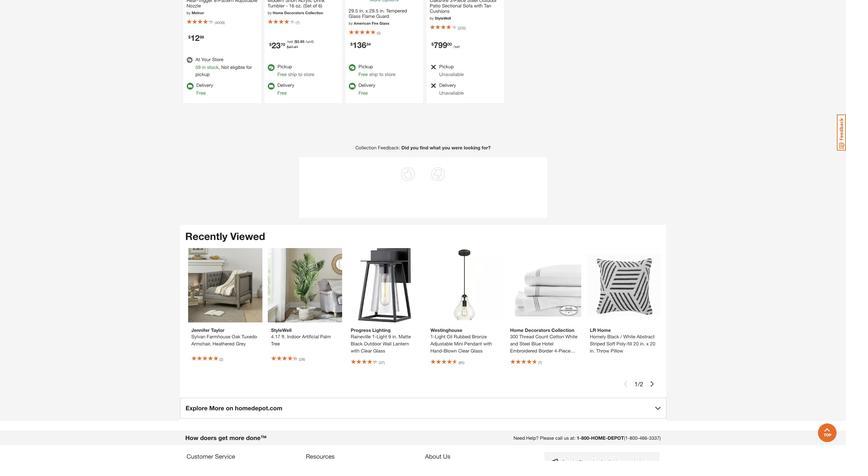 Task type: vqa. For each thing, say whether or not it's contained in the screenshot.


Task type: describe. For each thing, give the bounding box(es) containing it.
delivery for /set
[[440, 82, 456, 88]]

home inside home decorators collection 300 thread count cotton white and steel blue hotel embroidered border 4-piece queen sheet set
[[511, 327, 524, 333]]

pickup unavailable
[[440, 64, 464, 77]]

2 800- from the left
[[630, 435, 640, 441]]

$ 12 98
[[188, 33, 204, 43]]

85
[[460, 361, 464, 365]]

with inside progress lighting raineville 1-light 9 in. matte black outdoor wall lantern with clear glass
[[351, 348, 360, 354]]

ship for 6)
[[288, 71, 297, 77]]

short
[[286, 0, 297, 3]]

embroidered
[[511, 348, 538, 354]]

oz.
[[296, 3, 302, 9]]

unavailable for delivery
[[440, 90, 464, 96]]

acrylic
[[299, 0, 313, 3]]

done™
[[246, 434, 267, 442]]

piece inside home decorators collection 300 thread count cotton white and steel blue hotel embroidered border 4-piece queen sheet set
[[559, 348, 571, 354]]

eligible
[[230, 64, 245, 70]]

3-
[[450, 0, 455, 3]]

border
[[539, 348, 554, 354]]

light inside progress lighting raineville 1-light 9 in. matte black outdoor wall lantern with clear glass
[[377, 334, 387, 340]]

pendant
[[465, 341, 482, 347]]

thread
[[520, 334, 535, 340]]

tuxedo
[[242, 334, 257, 340]]

( 5 )
[[377, 31, 381, 35]]

about us
[[425, 453, 451, 460]]

blown
[[444, 348, 457, 354]]

29.5 in. x 29.5 in. tempered glass flame guard by american fire glass
[[349, 8, 407, 25]]

modern short acrylic drink tumbler - 16 oz. (set of 6) by home decorators collection
[[268, 0, 325, 15]]

x inside 29.5 in. x 29.5 in. tempered glass flame guard by american fire glass
[[366, 8, 368, 14]]

light inside westinghouse 1-light oil rubbed bronze adjustable mini pendant with hand-blown clear glass
[[435, 334, 446, 340]]

1 vertical spatial ( 7 )
[[539, 361, 543, 365]]

delivery free for 12
[[197, 82, 213, 96]]

( down fire
[[377, 31, 378, 35]]

viewed
[[231, 230, 265, 242]]

collection feedback: did you find what you were looking for?
[[356, 145, 491, 150]]

find
[[420, 145, 429, 150]]

recently viewed
[[185, 230, 265, 242]]

pickup free ship to store for american
[[359, 64, 396, 77]]

300 thread count cotton white and steel blue hotel embroidered border 4-piece queen sheet set image
[[507, 248, 582, 323]]

$ 23 70 /set ( $ 3 . 95 /unit ) $ 47 . 41
[[270, 39, 314, 50]]

466-
[[640, 435, 650, 441]]

palm
[[320, 334, 331, 340]]

glass down guard
[[380, 21, 390, 25]]

3337)
[[650, 435, 661, 441]]

rear-trigger 8-pattern adjustable nozzle link
[[187, 0, 258, 10]]

in
[[202, 64, 206, 70]]

homely
[[590, 334, 607, 340]]

to for 6)
[[299, 71, 303, 77]]

by inside modern short acrylic drink tumbler - 16 oz. (set of 6) by home decorators collection
[[268, 11, 272, 15]]

guard
[[376, 13, 390, 19]]

2 you from the left
[[442, 145, 451, 150]]

outdoor inside oakshire 3-piece steel outdoor patio sectional sofa with tan cushions by stylewell
[[480, 0, 497, 3]]

clear inside progress lighting raineville 1-light 9 in. matte black outdoor wall lantern with clear glass
[[361, 348, 372, 354]]

$ for 23
[[270, 42, 272, 47]]

oakshire 3-piece steel outdoor patio sectional sofa with tan cushions by stylewell
[[430, 0, 497, 20]]

1 vertical spatial 2
[[640, 380, 644, 388]]

1 you from the left
[[411, 145, 419, 150]]

raineville 1-light 9 in. matte black outdoor wall lantern with clear glass image
[[348, 248, 422, 323]]

artificial
[[302, 334, 319, 340]]

fill
[[628, 341, 633, 347]]

striped
[[590, 341, 606, 347]]

modern short acrylic drink tumbler - 16 oz. (set of 6) link
[[268, 0, 339, 10]]

136
[[353, 40, 367, 50]]

hotel
[[543, 341, 554, 347]]

pickup free ship to store for 6)
[[278, 64, 315, 77]]

( 37 )
[[379, 361, 385, 365]]

doers
[[200, 434, 217, 442]]

explore more on homedepot.com
[[186, 404, 283, 412]]

resources
[[306, 453, 335, 460]]

in. left tempered at top
[[380, 8, 385, 14]]

of
[[313, 3, 317, 9]]

799
[[434, 40, 448, 50]]

2 pickup from the left
[[359, 64, 373, 69]]

$ up 41
[[295, 39, 297, 44]]

1 vertical spatial /
[[638, 380, 640, 388]]

explore more on homedepot.com button
[[180, 398, 667, 419]]

41
[[294, 45, 298, 49]]

free for modern short acrylic drink tumbler - 16 oz. (set of 6)
[[278, 90, 287, 96]]

( down modern short acrylic drink tumbler - 16 oz. (set of 6) by home decorators collection
[[296, 20, 297, 25]]

drink
[[314, 0, 325, 3]]

) down oakshire 3-piece steel outdoor patio sectional sofa with tan cushions by stylewell
[[465, 26, 466, 30]]

/set for 23
[[287, 39, 293, 44]]

available shipping image for 136
[[349, 83, 356, 90]]

$ right 70
[[287, 45, 289, 49]]

( down mini
[[459, 361, 460, 365]]

sylvan
[[192, 334, 206, 340]]

were
[[452, 145, 463, 150]]

abstract
[[637, 334, 655, 340]]

to for american
[[380, 71, 384, 77]]

customer service
[[187, 453, 235, 460]]

how
[[185, 434, 199, 442]]

4.17 ft. indoor artificial palm tree image
[[268, 248, 342, 323]]

throw
[[597, 348, 610, 354]]

bronze
[[472, 334, 487, 340]]

explore
[[186, 404, 208, 412]]

collection inside modern short acrylic drink tumbler - 16 oz. (set of 6) by home decorators collection
[[306, 11, 323, 15]]

flame
[[362, 13, 375, 19]]

get
[[219, 434, 228, 442]]

nozzle
[[187, 3, 201, 9]]

jennifer taylor sylvan farmhouse oak tuxedo armchair, heathered grey
[[192, 327, 257, 347]]

collection inside home decorators collection 300 thread count cotton white and steel blue hotel embroidered border 4-piece queen sheet set
[[552, 327, 575, 333]]

heathered
[[213, 341, 235, 347]]

in. down 'striped' on the right
[[590, 348, 595, 354]]

12
[[191, 33, 200, 43]]

white inside home decorators collection 300 thread count cotton white and steel blue hotel embroidered border 4-piece queen sheet set
[[566, 334, 578, 340]]

free for rear-trigger 8-pattern adjustable nozzle
[[197, 90, 206, 96]]

/set for 799
[[454, 44, 460, 49]]

-
[[286, 3, 288, 9]]

( down stylewell 4.17 ft. indoor artificial palm tree
[[299, 357, 300, 361]]

2 29.5 from the left
[[370, 8, 379, 14]]

homely black / white abstract striped soft poly-fill 20 in. x 20 in. throw pillow image
[[587, 248, 661, 323]]

) down modern short acrylic drink tumbler - 16 oz. (set of 6) by home decorators collection
[[299, 20, 300, 25]]

at:
[[571, 435, 576, 441]]

( down heathered
[[220, 357, 220, 361]]

$ 136 34
[[351, 40, 371, 50]]

1 vertical spatial 7
[[540, 361, 542, 365]]

( down progress lighting raineville 1-light 9 in. matte black outdoor wall lantern with clear glass
[[379, 361, 380, 365]]

) inside the $ 23 70 /set ( $ 3 . 95 /unit ) $ 47 . 41
[[313, 39, 314, 44]]

this is the first slide image
[[624, 381, 629, 387]]

raineville
[[351, 334, 371, 340]]

black inside the lr home homely black / white abstract striped soft poly-fill 20 in. x 20 in. throw pillow
[[608, 334, 620, 340]]

300
[[511, 334, 519, 340]]

) right sheet
[[542, 361, 543, 365]]

) down rear-trigger 8-pattern adjustable nozzle by melnor
[[224, 20, 225, 25]]

call
[[556, 435, 563, 441]]

progress
[[351, 327, 371, 333]]

farmhouse
[[207, 334, 231, 340]]

delivery for 136
[[359, 82, 376, 88]]

piece inside oakshire 3-piece steel outdoor patio sectional sofa with tan cushions by stylewell
[[455, 0, 466, 3]]

steel inside oakshire 3-piece steel outdoor patio sectional sofa with tan cushions by stylewell
[[468, 0, 478, 3]]

pickup
[[196, 71, 210, 77]]

lantern
[[393, 341, 409, 347]]

modern
[[268, 0, 284, 3]]

please
[[540, 435, 555, 441]]

59 in stock
[[196, 64, 219, 70]]

feedback:
[[378, 145, 401, 150]]

at
[[196, 56, 200, 62]]

37
[[380, 361, 384, 365]]

) down stylewell 4.17 ft. indoor artificial palm tree
[[304, 357, 305, 361]]

melnor
[[192, 11, 204, 15]]

did
[[402, 145, 409, 150]]

oakshire 3-piece steel outdoor patio sectional sofa with tan cushions link
[[430, 0, 501, 16]]



Task type: locate. For each thing, give the bounding box(es) containing it.
unavailable for pickup
[[440, 71, 464, 77]]

stylewell inside stylewell 4.17 ft. indoor artificial palm tree
[[271, 327, 292, 333]]

to
[[299, 71, 303, 77], [380, 71, 384, 77]]

glass
[[349, 13, 361, 19], [380, 21, 390, 25], [374, 348, 386, 354], [471, 348, 483, 354]]

collection down of
[[306, 11, 323, 15]]

,
[[219, 64, 220, 70]]

1 horizontal spatial pickup free ship to store
[[359, 64, 396, 77]]

light down 'lighting'
[[377, 334, 387, 340]]

glass down wall
[[374, 348, 386, 354]]

1 horizontal spatial home
[[511, 327, 524, 333]]

white right cotton
[[566, 334, 578, 340]]

0 horizontal spatial /
[[621, 334, 623, 340]]

rear-
[[187, 0, 198, 3]]

unavailable down pickup unavailable
[[440, 90, 464, 96]]

buy in store image
[[187, 57, 193, 63]]

$ inside $ 799 00 /set
[[432, 41, 434, 46]]

1 vertical spatial with
[[484, 341, 492, 347]]

2 20 from the left
[[651, 341, 656, 347]]

for?
[[482, 145, 491, 150]]

home up homely
[[598, 327, 611, 333]]

2 right the 1
[[640, 380, 644, 388]]

1 horizontal spatial clear
[[459, 348, 470, 354]]

1 vertical spatial x
[[647, 341, 649, 347]]

1 vertical spatial outdoor
[[364, 341, 382, 347]]

ship for american
[[369, 71, 378, 77]]

outdoor down raineville
[[364, 341, 382, 347]]

1 horizontal spatial 1-
[[431, 334, 435, 340]]

next slide image
[[650, 381, 655, 387]]

0 vertical spatial /set
[[287, 39, 293, 44]]

1 horizontal spatial with
[[474, 3, 483, 9]]

/set inside $ 799 00 /set
[[454, 44, 460, 49]]

available for pickup image
[[268, 64, 275, 71]]

0 horizontal spatial available shipping image
[[187, 83, 194, 90]]

1 to from the left
[[299, 71, 303, 77]]

what
[[430, 145, 441, 150]]

/ left next slide icon
[[638, 380, 640, 388]]

light down "westinghouse"
[[435, 334, 446, 340]]

1 vertical spatial adjustable
[[431, 341, 453, 347]]

0 horizontal spatial 29.5
[[349, 8, 358, 14]]

ship
[[288, 71, 297, 77], [369, 71, 378, 77]]

2 horizontal spatial pickup
[[440, 64, 454, 69]]

0 vertical spatial adjustable
[[235, 0, 258, 3]]

available for pickup image
[[349, 64, 356, 71]]

1 unavailable from the top
[[440, 71, 464, 77]]

1 horizontal spatial 7
[[540, 361, 542, 365]]

0 horizontal spatial 2
[[220, 357, 223, 361]]

0 horizontal spatial steel
[[468, 0, 478, 3]]

95
[[301, 39, 305, 44]]

/set up 47
[[287, 39, 293, 44]]

1 horizontal spatial 20
[[651, 341, 656, 347]]

0 horizontal spatial with
[[351, 348, 360, 354]]

9
[[389, 334, 391, 340]]

1 horizontal spatial 800-
[[630, 435, 640, 441]]

/ inside the lr home homely black / white abstract striped soft poly-fill 20 in. x 20 in. throw pillow
[[621, 334, 623, 340]]

1- up hand-
[[431, 334, 435, 340]]

pickup right available for pickup image
[[359, 64, 373, 69]]

20 down the abstract
[[651, 341, 656, 347]]

800-
[[582, 435, 592, 441], [630, 435, 640, 441]]

( 85 )
[[459, 361, 465, 365]]

4 delivery from the left
[[440, 82, 456, 88]]

1 horizontal spatial available shipping image
[[268, 83, 275, 90]]

home inside the lr home homely black / white abstract striped soft poly-fill 20 in. x 20 in. throw pillow
[[598, 327, 611, 333]]

0 horizontal spatial 1-
[[372, 334, 377, 340]]

7 right sheet
[[540, 361, 542, 365]]

0 horizontal spatial collection
[[306, 11, 323, 15]]

0 horizontal spatial light
[[377, 334, 387, 340]]

0 horizontal spatial 20
[[634, 341, 639, 347]]

1- inside progress lighting raineville 1-light 9 in. matte black outdoor wall lantern with clear glass
[[372, 334, 377, 340]]

by down cushions
[[430, 16, 434, 20]]

ft.
[[282, 334, 286, 340]]

1 vertical spatial decorators
[[525, 327, 551, 333]]

by down nozzle
[[187, 11, 191, 15]]

2 down heathered
[[220, 357, 223, 361]]

1 vertical spatial .
[[293, 45, 294, 49]]

1 vertical spatial unavailable
[[440, 90, 464, 96]]

you left were
[[442, 145, 451, 150]]

1 vertical spatial stylewell
[[271, 327, 292, 333]]

1 delivery from the left
[[197, 82, 213, 88]]

stylewell inside oakshire 3-piece steel outdoor patio sectional sofa with tan cushions by stylewell
[[435, 16, 451, 20]]

20 right fill
[[634, 341, 639, 347]]

( right sheet
[[539, 361, 540, 365]]

1- down 'lighting'
[[372, 334, 377, 340]]

decorators up count at the right bottom of page
[[525, 327, 551, 333]]

3
[[297, 39, 300, 44]]

1 horizontal spatial adjustable
[[431, 341, 453, 347]]

decorators down 16
[[285, 11, 304, 15]]

1 horizontal spatial piece
[[559, 348, 571, 354]]

pickup right limited stock for pickup image
[[440, 64, 454, 69]]

1 pickup free ship to store from the left
[[278, 64, 315, 77]]

( 205 )
[[458, 26, 466, 30]]

steel left tan
[[468, 0, 478, 3]]

0 vertical spatial piece
[[455, 0, 466, 3]]

, not eligible for pickup
[[196, 64, 252, 77]]

1- inside westinghouse 1-light oil rubbed bronze adjustable mini pendant with hand-blown clear glass
[[431, 334, 435, 340]]

1 horizontal spatial delivery free
[[278, 82, 295, 96]]

in. up american
[[360, 8, 365, 14]]

service
[[215, 453, 235, 460]]

by inside 29.5 in. x 29.5 in. tempered glass flame guard by american fire glass
[[349, 21, 353, 25]]

jennifer
[[192, 327, 210, 333]]

1 ship from the left
[[288, 71, 297, 77]]

1 horizontal spatial outdoor
[[480, 0, 497, 3]]

29.5 up fire
[[370, 8, 379, 14]]

( 4009 )
[[215, 20, 225, 25]]

2 delivery from the left
[[278, 82, 295, 88]]

steel inside home decorators collection 300 thread count cotton white and steel blue hotel embroidered border 4-piece queen sheet set
[[520, 341, 531, 347]]

1 800- from the left
[[582, 435, 592, 441]]

unavailable
[[440, 71, 464, 77], [440, 90, 464, 96]]

1 horizontal spatial ( 7 )
[[539, 361, 543, 365]]

mini
[[455, 341, 463, 347]]

/set right the 00 in the right of the page
[[454, 44, 460, 49]]

1 horizontal spatial /
[[638, 380, 640, 388]]

soft
[[607, 341, 616, 347]]

rear-trigger 8-pattern adjustable nozzle by melnor
[[187, 0, 258, 15]]

available shipping image for 12
[[187, 83, 194, 90]]

2 to from the left
[[380, 71, 384, 77]]

2 delivery free from the left
[[278, 82, 295, 96]]

1 pickup from the left
[[278, 64, 292, 69]]

4009
[[216, 20, 224, 25]]

0 vertical spatial .
[[300, 39, 301, 44]]

sofa
[[463, 3, 473, 9]]

2 horizontal spatial collection
[[552, 327, 575, 333]]

with down raineville
[[351, 348, 360, 354]]

1 horizontal spatial ship
[[369, 71, 378, 77]]

1 store from the left
[[304, 71, 315, 77]]

pickup inside pickup unavailable
[[440, 64, 454, 69]]

rubbed
[[454, 334, 471, 340]]

pickup free ship to store down 41
[[278, 64, 315, 77]]

800- right at:
[[582, 435, 592, 441]]

2 horizontal spatial with
[[484, 341, 492, 347]]

tan
[[484, 3, 492, 9]]

1 light from the left
[[377, 334, 387, 340]]

lr
[[590, 327, 597, 333]]

adjustable up hand-
[[431, 341, 453, 347]]

) right 95
[[313, 39, 314, 44]]

by left american
[[349, 21, 353, 25]]

( left 3
[[294, 39, 295, 44]]

0 vertical spatial x
[[366, 8, 368, 14]]

collection left feedback:
[[356, 145, 377, 150]]

1 available shipping image from the left
[[187, 83, 194, 90]]

with inside westinghouse 1-light oil rubbed bronze adjustable mini pendant with hand-blown clear glass
[[484, 341, 492, 347]]

2 store from the left
[[385, 71, 396, 77]]

steel up embroidered
[[520, 341, 531, 347]]

47
[[289, 45, 293, 49]]

by inside oakshire 3-piece steel outdoor patio sectional sofa with tan cushions by stylewell
[[430, 16, 434, 20]]

x up american
[[366, 8, 368, 14]]

(1-
[[625, 435, 630, 441]]

0 horizontal spatial white
[[566, 334, 578, 340]]

1 white from the left
[[566, 334, 578, 340]]

clear inside westinghouse 1-light oil rubbed bronze adjustable mini pendant with hand-blown clear glass
[[459, 348, 470, 354]]

0 horizontal spatial adjustable
[[235, 0, 258, 3]]

x inside the lr home homely black / white abstract striped soft poly-fill 20 in. x 20 in. throw pillow
[[647, 341, 649, 347]]

1 vertical spatial steel
[[520, 341, 531, 347]]

wall
[[383, 341, 392, 347]]

800- right depot
[[630, 435, 640, 441]]

0 vertical spatial 2
[[220, 357, 223, 361]]

) down pendant
[[464, 361, 465, 365]]

$ inside $ 12 98
[[188, 34, 191, 39]]

0 vertical spatial unavailable
[[440, 71, 464, 77]]

2 horizontal spatial 1-
[[577, 435, 582, 441]]

collection up cotton
[[552, 327, 575, 333]]

) down 29.5 in. x 29.5 in. tempered glass flame guard by american fire glass
[[380, 31, 381, 35]]

glass inside westinghouse 1-light oil rubbed bronze adjustable mini pendant with hand-blown clear glass
[[471, 348, 483, 354]]

tumbler
[[268, 3, 285, 9]]

1 20 from the left
[[634, 341, 639, 347]]

0 horizontal spatial ship
[[288, 71, 297, 77]]

1 horizontal spatial .
[[300, 39, 301, 44]]

delivery unavailable
[[440, 82, 464, 96]]

glass down pendant
[[471, 348, 483, 354]]

2 ship from the left
[[369, 71, 378, 77]]

in. right 9
[[393, 334, 398, 340]]

0 horizontal spatial black
[[351, 341, 363, 347]]

adjustable inside rear-trigger 8-pattern adjustable nozzle by melnor
[[235, 0, 258, 3]]

0 horizontal spatial 800-
[[582, 435, 592, 441]]

( 7 ) right sheet
[[539, 361, 543, 365]]

1- right at:
[[577, 435, 582, 441]]

0 horizontal spatial .
[[293, 45, 294, 49]]

0 vertical spatial steel
[[468, 0, 478, 3]]

help?
[[527, 435, 539, 441]]

2 vertical spatial collection
[[552, 327, 575, 333]]

available shipping image
[[187, 83, 194, 90], [268, 83, 275, 90], [349, 83, 356, 90]]

pillow
[[611, 348, 624, 354]]

with left tan
[[474, 3, 483, 9]]

limited stock for pickup image
[[430, 83, 437, 89]]

28
[[300, 357, 304, 361]]

1 clear from the left
[[361, 348, 372, 354]]

store for american
[[385, 71, 396, 77]]

1 horizontal spatial black
[[608, 334, 620, 340]]

in. down the abstract
[[641, 341, 646, 347]]

( down rear-trigger 8-pattern adjustable nozzle by melnor
[[215, 20, 216, 25]]

delivery inside delivery unavailable
[[440, 82, 456, 88]]

1 horizontal spatial collection
[[356, 145, 377, 150]]

1 horizontal spatial stylewell
[[435, 16, 451, 20]]

29.5 up american
[[349, 8, 358, 14]]

/set inside the $ 23 70 /set ( $ 3 . 95 /unit ) $ 47 . 41
[[287, 39, 293, 44]]

pickup for 23
[[278, 64, 292, 69]]

0 horizontal spatial /set
[[287, 39, 293, 44]]

glass inside progress lighting raineville 1-light 9 in. matte black outdoor wall lantern with clear glass
[[374, 348, 386, 354]]

looking
[[464, 145, 481, 150]]

outdoor right sofa
[[480, 0, 497, 3]]

1 horizontal spatial white
[[624, 334, 636, 340]]

1-light oil rubbed bronze adjustable mini pendant with hand-blown clear glass image
[[427, 248, 502, 323]]

lr home homely black / white abstract striped soft poly-fill 20 in. x 20 in. throw pillow
[[590, 327, 656, 354]]

your
[[202, 56, 211, 62]]

sectional
[[442, 3, 462, 9]]

with inside oakshire 3-piece steel outdoor patio sectional sofa with tan cushions by stylewell
[[474, 3, 483, 9]]

1 horizontal spatial pickup
[[359, 64, 373, 69]]

3 delivery from the left
[[359, 82, 376, 88]]

.
[[300, 39, 301, 44], [293, 45, 294, 49]]

29.5 in. x 29.5 in. tempered glass flame guard link
[[349, 7, 420, 21]]

available shipping image down buy in store image
[[187, 83, 194, 90]]

$ for 12
[[188, 34, 191, 39]]

0 vertical spatial black
[[608, 334, 620, 340]]

pickup right available for pickup icon
[[278, 64, 292, 69]]

glass up american
[[349, 13, 361, 19]]

in. inside progress lighting raineville 1-light 9 in. matte black outdoor wall lantern with clear glass
[[393, 334, 398, 340]]

( 28 )
[[299, 357, 305, 361]]

customer
[[187, 453, 214, 460]]

1 / 2
[[635, 380, 644, 388]]

more
[[209, 404, 224, 412]]

0 horizontal spatial delivery free
[[197, 82, 213, 96]]

$ for 799
[[432, 41, 434, 46]]

home down tumbler
[[273, 11, 284, 15]]

home up 300
[[511, 327, 524, 333]]

0 horizontal spatial decorators
[[285, 11, 304, 15]]

1 vertical spatial piece
[[559, 348, 571, 354]]

0 horizontal spatial clear
[[361, 348, 372, 354]]

1 vertical spatial collection
[[356, 145, 377, 150]]

$ 799 00 /set
[[432, 40, 460, 50]]

2 horizontal spatial available shipping image
[[349, 83, 356, 90]]

$ left 98 at the top
[[188, 34, 191, 39]]

1 horizontal spatial steel
[[520, 341, 531, 347]]

x
[[366, 8, 368, 14], [647, 341, 649, 347]]

1-
[[372, 334, 377, 340], [431, 334, 435, 340], [577, 435, 582, 441]]

( 7 ) down modern short acrylic drink tumbler - 16 oz. (set of 6) by home decorators collection
[[296, 20, 300, 25]]

1 horizontal spatial decorators
[[525, 327, 551, 333]]

tree
[[271, 341, 280, 347]]

0 horizontal spatial ( 7 )
[[296, 20, 300, 25]]

cushions
[[430, 8, 450, 14]]

0 vertical spatial outdoor
[[480, 0, 497, 3]]

/ up poly- in the right bottom of the page
[[621, 334, 623, 340]]

$ inside $ 136 34
[[351, 41, 353, 46]]

$ left 34
[[351, 41, 353, 46]]

sylvan farmhouse oak tuxedo armchair, heathered grey image
[[188, 248, 263, 323]]

by inside rear-trigger 8-pattern adjustable nozzle by melnor
[[187, 11, 191, 15]]

hand-
[[431, 348, 444, 354]]

2 vertical spatial with
[[351, 348, 360, 354]]

1 horizontal spatial light
[[435, 334, 446, 340]]

available shipping image down available for pickup icon
[[268, 83, 275, 90]]

$ left 70
[[270, 42, 272, 47]]

x down the abstract
[[647, 341, 649, 347]]

delivery for 12
[[197, 82, 213, 88]]

home inside modern short acrylic drink tumbler - 16 oz. (set of 6) by home decorators collection
[[273, 11, 284, 15]]

) down heathered
[[223, 357, 223, 361]]

3 pickup from the left
[[440, 64, 454, 69]]

depot
[[608, 435, 625, 441]]

0 horizontal spatial 7
[[297, 20, 299, 25]]

ship down 47
[[288, 71, 297, 77]]

2 horizontal spatial delivery free
[[359, 82, 376, 96]]

0 horizontal spatial outdoor
[[364, 341, 382, 347]]

white inside the lr home homely black / white abstract striped soft poly-fill 20 in. x 20 in. throw pillow
[[624, 334, 636, 340]]

2 horizontal spatial home
[[598, 327, 611, 333]]

1 horizontal spatial you
[[442, 145, 451, 150]]

lighting
[[373, 327, 391, 333]]

store for 6)
[[304, 71, 315, 77]]

stylewell up ft.
[[271, 327, 292, 333]]

adjustable right pattern
[[235, 0, 258, 3]]

cotton
[[550, 334, 565, 340]]

westinghouse
[[431, 327, 463, 333]]

pattern
[[219, 0, 234, 3]]

4-
[[555, 348, 559, 354]]

( inside the $ 23 70 /set ( $ 3 . 95 /unit ) $ 47 . 41
[[294, 39, 295, 44]]

by down tumbler
[[268, 11, 272, 15]]

0 horizontal spatial you
[[411, 145, 419, 150]]

need
[[514, 435, 525, 441]]

0 horizontal spatial x
[[366, 8, 368, 14]]

white
[[566, 334, 578, 340], [624, 334, 636, 340]]

0 horizontal spatial store
[[304, 71, 315, 77]]

armchair,
[[192, 341, 211, 347]]

white up fill
[[624, 334, 636, 340]]

in.
[[360, 8, 365, 14], [380, 8, 385, 14], [393, 334, 398, 340], [641, 341, 646, 347], [590, 348, 595, 354]]

ship down 34
[[369, 71, 378, 77]]

black up soft
[[608, 334, 620, 340]]

0 vertical spatial ( 7 )
[[296, 20, 300, 25]]

1 29.5 from the left
[[349, 8, 358, 14]]

us
[[443, 453, 451, 460]]

unavailable up delivery unavailable at top right
[[440, 71, 464, 77]]

pickup free ship to store
[[278, 64, 315, 77], [359, 64, 396, 77]]

1 vertical spatial /set
[[454, 44, 460, 49]]

7 down modern short acrylic drink tumbler - 16 oz. (set of 6) by home decorators collection
[[297, 20, 299, 25]]

70
[[281, 42, 285, 47]]

( down oakshire 3-piece steel outdoor patio sectional sofa with tan cushions by stylewell
[[458, 26, 459, 30]]

pickup free ship to store right available for pickup image
[[359, 64, 396, 77]]

1 horizontal spatial x
[[647, 341, 649, 347]]

pickup
[[278, 64, 292, 69], [359, 64, 373, 69], [440, 64, 454, 69]]

1 horizontal spatial store
[[385, 71, 396, 77]]

0 vertical spatial /
[[621, 334, 623, 340]]

2 white from the left
[[624, 334, 636, 340]]

4.17
[[271, 334, 281, 340]]

you right did
[[411, 145, 419, 150]]

0 horizontal spatial pickup free ship to store
[[278, 64, 315, 77]]

indoor
[[287, 334, 301, 340]]

pickup for 799
[[440, 64, 454, 69]]

decorators
[[285, 11, 304, 15], [525, 327, 551, 333]]

free for 29.5 in. x 29.5 in. tempered glass flame guard
[[359, 90, 368, 96]]

1 delivery free from the left
[[197, 82, 213, 96]]

clear down mini
[[459, 348, 470, 354]]

limited stock for pickup image
[[430, 64, 437, 70]]

2 light from the left
[[435, 334, 446, 340]]

with down bronze
[[484, 341, 492, 347]]

0 horizontal spatial home
[[273, 11, 284, 15]]

0 vertical spatial 7
[[297, 20, 299, 25]]

black inside progress lighting raineville 1-light 9 in. matte black outdoor wall lantern with clear glass
[[351, 341, 363, 347]]

3 available shipping image from the left
[[349, 83, 356, 90]]

2 pickup free ship to store from the left
[[359, 64, 396, 77]]

taylor
[[211, 327, 225, 333]]

1 vertical spatial black
[[351, 341, 363, 347]]

available shipping image down available for pickup image
[[349, 83, 356, 90]]

decorators inside home decorators collection 300 thread count cotton white and steel blue hotel embroidered border 4-piece queen sheet set
[[525, 327, 551, 333]]

clear down raineville
[[361, 348, 372, 354]]

$ left the 00 in the right of the page
[[432, 41, 434, 46]]

) down wall
[[384, 361, 385, 365]]

2 available shipping image from the left
[[268, 83, 275, 90]]

feedback link image
[[838, 114, 847, 151]]

delivery free for 136
[[359, 82, 376, 96]]

stylewell 4.17 ft. indoor artificial palm tree
[[271, 327, 331, 347]]

3 delivery free from the left
[[359, 82, 376, 96]]

outdoor inside progress lighting raineville 1-light 9 in. matte black outdoor wall lantern with clear glass
[[364, 341, 382, 347]]

2 unavailable from the top
[[440, 90, 464, 96]]

stylewell down cushions
[[435, 16, 451, 20]]

$ for 136
[[351, 41, 353, 46]]

1 horizontal spatial 29.5
[[370, 8, 379, 14]]

/
[[621, 334, 623, 340], [638, 380, 640, 388]]

0 vertical spatial decorators
[[285, 11, 304, 15]]

westinghouse 1-light oil rubbed bronze adjustable mini pendant with hand-blown clear glass
[[431, 327, 492, 354]]

2 clear from the left
[[459, 348, 470, 354]]

decorators inside modern short acrylic drink tumbler - 16 oz. (set of 6) by home decorators collection
[[285, 11, 304, 15]]

progress lighting raineville 1-light 9 in. matte black outdoor wall lantern with clear glass
[[351, 327, 411, 354]]

adjustable inside westinghouse 1-light oil rubbed bronze adjustable mini pendant with hand-blown clear glass
[[431, 341, 453, 347]]

/unit
[[306, 39, 313, 44]]

8-
[[214, 0, 219, 3]]

clear
[[361, 348, 372, 354], [459, 348, 470, 354]]

0 horizontal spatial stylewell
[[271, 327, 292, 333]]

0 vertical spatial with
[[474, 3, 483, 9]]

0 horizontal spatial pickup
[[278, 64, 292, 69]]



